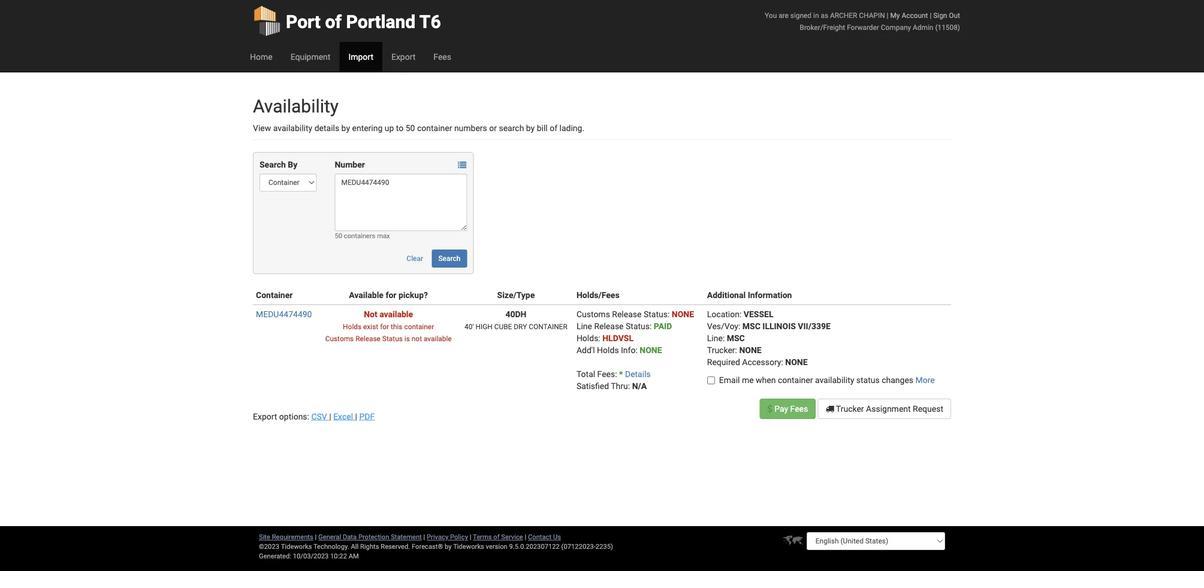 Task type: vqa. For each thing, say whether or not it's contained in the screenshot.
"40DH 40' HIGH CUBE DRY CONTAINER"
yes



Task type: locate. For each thing, give the bounding box(es) containing it.
2 vertical spatial of
[[494, 534, 500, 542]]

1 horizontal spatial export
[[391, 52, 416, 62]]

0 horizontal spatial customs
[[325, 335, 354, 343]]

home
[[250, 52, 273, 62]]

40dh
[[506, 310, 527, 320]]

0 vertical spatial availability
[[273, 123, 312, 133]]

0 vertical spatial holds
[[343, 323, 362, 331]]

container up pay fees
[[778, 376, 813, 386]]

excel link
[[333, 412, 355, 422]]

terms of service link
[[473, 534, 523, 542]]

export for export
[[391, 52, 416, 62]]

equipment
[[291, 52, 331, 62]]

none
[[672, 310, 694, 320], [640, 346, 662, 356], [739, 346, 762, 356], [786, 358, 808, 368]]

none up accessory
[[739, 346, 762, 356]]

pay fees button
[[760, 399, 816, 420]]

details
[[625, 370, 651, 380]]

1 vertical spatial status
[[626, 322, 650, 332]]

0 vertical spatial customs
[[577, 310, 610, 320]]

customs down available at the bottom left
[[325, 335, 354, 343]]

status up the paid
[[644, 310, 668, 320]]

for left pickup?
[[386, 290, 397, 300]]

1 vertical spatial of
[[550, 123, 558, 133]]

1 horizontal spatial available
[[424, 335, 452, 343]]

holds left exist
[[343, 323, 362, 331]]

customs release status : none line release status : paid holds: hldvsl add'l holds info: none
[[577, 310, 694, 356]]

line:
[[707, 334, 725, 344]]

search right clear
[[439, 255, 461, 263]]

cube
[[494, 323, 512, 331]]

2 vertical spatial container
[[778, 376, 813, 386]]

1 vertical spatial search
[[439, 255, 461, 263]]

request
[[913, 404, 944, 414]]

0 horizontal spatial fees
[[434, 52, 451, 62]]

account
[[902, 11, 928, 19]]

40dh 40' high cube dry container
[[465, 310, 568, 331]]

|
[[887, 11, 889, 19], [930, 11, 932, 19], [329, 412, 331, 422], [355, 412, 357, 422], [315, 534, 317, 542], [424, 534, 425, 542], [470, 534, 472, 542], [525, 534, 527, 542]]

1 vertical spatial holds
[[597, 346, 619, 356]]

available up this
[[380, 310, 413, 320]]

: left vessel
[[740, 310, 742, 320]]

0 horizontal spatial search
[[260, 160, 286, 170]]

| up forecast®
[[424, 534, 425, 542]]

1 vertical spatial msc
[[727, 334, 745, 344]]

assignment
[[866, 404, 911, 414]]

trucker
[[836, 404, 864, 414]]

fees button
[[425, 42, 460, 72]]

1 vertical spatial available
[[424, 335, 452, 343]]

50 right to
[[406, 123, 415, 133]]

availability up 'truck' icon at right bottom
[[815, 376, 855, 386]]

for inside "not available holds exist for this container customs release status is not available"
[[380, 323, 389, 331]]

status up "hldvsl"
[[626, 322, 650, 332]]

0 vertical spatial fees
[[434, 52, 451, 62]]

1 vertical spatial container
[[404, 323, 434, 331]]

1 horizontal spatial of
[[494, 534, 500, 542]]

| right csv
[[329, 412, 331, 422]]

| left my
[[887, 11, 889, 19]]

fees down "t6"
[[434, 52, 451, 62]]

location : vessel ves/voy: msc illinois vii/339e line: msc trucker: none required accessory : none
[[707, 310, 831, 368]]

container
[[417, 123, 452, 133], [404, 323, 434, 331], [778, 376, 813, 386]]

containers
[[344, 232, 376, 240]]

holds inside customs release status : none line release status : paid holds: hldvsl add'l holds info: none
[[597, 346, 619, 356]]

status down this
[[382, 335, 403, 343]]

50 containers max
[[335, 232, 390, 240]]

not
[[364, 310, 378, 320]]

1 horizontal spatial search
[[439, 255, 461, 263]]

holds/fees
[[577, 290, 620, 300]]

trucker:
[[707, 346, 737, 356]]

customs
[[577, 310, 610, 320], [325, 335, 354, 343]]

| up 9.5.0.202307122
[[525, 534, 527, 542]]

available right not
[[424, 335, 452, 343]]

additional information
[[707, 290, 792, 300]]

export left fees popup button
[[391, 52, 416, 62]]

when
[[756, 376, 776, 386]]

1 horizontal spatial availability
[[815, 376, 855, 386]]

clear button
[[400, 250, 430, 268]]

export left options:
[[253, 412, 277, 422]]

view availability details by entering up to 50 container numbers or search by bill of lading.
[[253, 123, 585, 133]]

0 vertical spatial container
[[417, 123, 452, 133]]

required
[[707, 358, 740, 368]]

0 vertical spatial 50
[[406, 123, 415, 133]]

sign
[[934, 11, 948, 19]]

additional
[[707, 290, 746, 300]]

my
[[891, 11, 900, 19]]

are
[[779, 11, 789, 19]]

of right port
[[325, 11, 342, 32]]

fees right pay
[[791, 404, 808, 414]]

customs inside customs release status : none line release status : paid holds: hldvsl add'l holds info: none
[[577, 310, 610, 320]]

vii/339e
[[798, 322, 831, 332]]

| left general
[[315, 534, 317, 542]]

export inside export popup button
[[391, 52, 416, 62]]

by
[[342, 123, 350, 133], [526, 123, 535, 133], [445, 543, 452, 551]]

general data protection statement link
[[318, 534, 422, 542]]

50
[[406, 123, 415, 133], [335, 232, 342, 240]]

0 horizontal spatial 50
[[335, 232, 342, 240]]

generated:
[[259, 553, 291, 561]]

bill
[[537, 123, 548, 133]]

container inside "not available holds exist for this container customs release status is not available"
[[404, 323, 434, 331]]

search left by
[[260, 160, 286, 170]]

None checkbox
[[707, 377, 715, 385]]

0 horizontal spatial holds
[[343, 323, 362, 331]]

:
[[668, 310, 670, 320], [740, 310, 742, 320], [650, 322, 652, 332], [781, 358, 784, 368]]

import button
[[340, 42, 382, 72]]

msc
[[743, 322, 761, 332], [727, 334, 745, 344]]

technology.
[[314, 543, 349, 551]]

0 vertical spatial of
[[325, 11, 342, 32]]

holds down "hldvsl"
[[597, 346, 619, 356]]

container right to
[[417, 123, 452, 133]]

customs up line
[[577, 310, 610, 320]]

1 horizontal spatial holds
[[597, 346, 619, 356]]

information
[[748, 290, 792, 300]]

privacy policy link
[[427, 534, 468, 542]]

0 vertical spatial search
[[260, 160, 286, 170]]

0 horizontal spatial export
[[253, 412, 277, 422]]

1 vertical spatial fees
[[791, 404, 808, 414]]

0 vertical spatial export
[[391, 52, 416, 62]]

container up not
[[404, 323, 434, 331]]

port of portland t6
[[286, 11, 441, 32]]

export
[[391, 52, 416, 62], [253, 412, 277, 422]]

1 horizontal spatial by
[[445, 543, 452, 551]]

availability down availability
[[273, 123, 312, 133]]

by inside site requirements | general data protection statement | privacy policy | terms of service | contact us ©2023 tideworks technology. all rights reserved. forecast® by tideworks version 9.5.0.202307122 (07122023-2235) generated: 10/03/2023 10:22 am
[[445, 543, 452, 551]]

0 vertical spatial available
[[380, 310, 413, 320]]

msc down ves/voy:
[[727, 334, 745, 344]]

n/a
[[632, 382, 647, 392]]

search inside button
[[439, 255, 461, 263]]

of right bill
[[550, 123, 558, 133]]

site
[[259, 534, 270, 542]]

by left bill
[[526, 123, 535, 133]]

pay fees
[[773, 404, 808, 414]]

trucker assignment request
[[834, 404, 944, 414]]

status
[[644, 310, 668, 320], [626, 322, 650, 332], [382, 335, 403, 343]]

0 horizontal spatial of
[[325, 11, 342, 32]]

1 horizontal spatial fees
[[791, 404, 808, 414]]

search for search by
[[260, 160, 286, 170]]

2 vertical spatial release
[[356, 335, 381, 343]]

search
[[260, 160, 286, 170], [439, 255, 461, 263]]

options:
[[279, 412, 309, 422]]

max
[[377, 232, 390, 240]]

number
[[335, 160, 365, 170]]

medu4474490
[[256, 310, 312, 320]]

csv link
[[311, 412, 329, 422]]

forecast®
[[412, 543, 443, 551]]

up
[[385, 123, 394, 133]]

10:22
[[330, 553, 347, 561]]

chapin
[[859, 11, 885, 19]]

info:
[[621, 346, 638, 356]]

numbers
[[454, 123, 487, 133]]

1 vertical spatial export
[[253, 412, 277, 422]]

version
[[486, 543, 508, 551]]

msc down vessel
[[743, 322, 761, 332]]

of inside site requirements | general data protection statement | privacy policy | terms of service | contact us ©2023 tideworks technology. all rights reserved. forecast® by tideworks version 9.5.0.202307122 (07122023-2235) generated: 10/03/2023 10:22 am
[[494, 534, 500, 542]]

2 vertical spatial status
[[382, 335, 403, 343]]

email me when container availability status changes more
[[719, 376, 935, 386]]

this
[[391, 323, 403, 331]]

by right details
[[342, 123, 350, 133]]

1 vertical spatial 50
[[335, 232, 342, 240]]

rights
[[360, 543, 379, 551]]

of up version
[[494, 534, 500, 542]]

1 vertical spatial customs
[[325, 335, 354, 343]]

| left pdf link
[[355, 412, 357, 422]]

1 vertical spatial for
[[380, 323, 389, 331]]

reserved.
[[381, 543, 410, 551]]

for left this
[[380, 323, 389, 331]]

by down privacy policy link
[[445, 543, 452, 551]]

50 left containers
[[335, 232, 342, 240]]

1 horizontal spatial customs
[[577, 310, 610, 320]]

pdf
[[359, 412, 375, 422]]



Task type: describe. For each thing, give the bounding box(es) containing it.
general
[[318, 534, 341, 542]]

none right info:
[[640, 346, 662, 356]]

terms
[[473, 534, 492, 542]]

1 vertical spatial release
[[594, 322, 624, 332]]

0 horizontal spatial availability
[[273, 123, 312, 133]]

availability
[[253, 96, 339, 117]]

truck image
[[826, 405, 834, 413]]

show list image
[[458, 161, 467, 169]]

site requirements link
[[259, 534, 313, 542]]

company
[[881, 23, 911, 31]]

search for search
[[439, 255, 461, 263]]

is
[[405, 335, 410, 343]]

view
[[253, 123, 271, 133]]

fees inside popup button
[[434, 52, 451, 62]]

1 vertical spatial availability
[[815, 376, 855, 386]]

sign out link
[[934, 11, 960, 19]]

csv
[[311, 412, 327, 422]]

signed
[[791, 11, 812, 19]]

total fees: * details satisfied thru: n/a
[[577, 370, 651, 392]]

2 horizontal spatial of
[[550, 123, 558, 133]]

dry
[[514, 323, 527, 331]]

export for export options: csv | excel | pdf
[[253, 412, 277, 422]]

available
[[349, 290, 384, 300]]

2 horizontal spatial by
[[526, 123, 535, 133]]

40'
[[465, 323, 474, 331]]

container
[[529, 323, 568, 331]]

: left the paid
[[650, 322, 652, 332]]

holds inside "not available holds exist for this container customs release status is not available"
[[343, 323, 362, 331]]

am
[[349, 553, 359, 561]]

holds:
[[577, 334, 601, 344]]

pdf link
[[359, 412, 375, 422]]

0 vertical spatial status
[[644, 310, 668, 320]]

contact
[[528, 534, 552, 542]]

fees inside button
[[791, 404, 808, 414]]

size/type
[[497, 290, 535, 300]]

import
[[349, 52, 374, 62]]

port
[[286, 11, 321, 32]]

search button
[[432, 250, 467, 268]]

| left the sign at the top of the page
[[930, 11, 932, 19]]

changes
[[882, 376, 914, 386]]

usd image
[[768, 405, 773, 413]]

to
[[396, 123, 404, 133]]

entering
[[352, 123, 383, 133]]

container
[[256, 290, 293, 300]]

in
[[814, 11, 819, 19]]

search
[[499, 123, 524, 133]]

satisfied
[[577, 382, 609, 392]]

accessory
[[742, 358, 781, 368]]

thru:
[[611, 382, 630, 392]]

more link
[[916, 376, 935, 386]]

export button
[[382, 42, 425, 72]]

: up the paid
[[668, 310, 670, 320]]

portland
[[346, 11, 416, 32]]

contact us link
[[528, 534, 561, 542]]

you
[[765, 11, 777, 19]]

tideworks
[[453, 543, 484, 551]]

excel
[[333, 412, 353, 422]]

high
[[476, 323, 493, 331]]

none right accessory
[[786, 358, 808, 368]]

status inside "not available holds exist for this container customs release status is not available"
[[382, 335, 403, 343]]

home button
[[241, 42, 282, 72]]

me
[[742, 376, 754, 386]]

: down illinois
[[781, 358, 784, 368]]

details link
[[625, 370, 651, 380]]

none up the paid
[[672, 310, 694, 320]]

trucker assignment request button
[[818, 399, 951, 420]]

us
[[553, 534, 561, 542]]

vessel
[[744, 310, 774, 320]]

out
[[949, 11, 960, 19]]

pickup?
[[399, 290, 428, 300]]

not available holds exist for this container customs release status is not available
[[325, 310, 452, 343]]

clear
[[407, 255, 423, 263]]

statement
[[391, 534, 422, 542]]

1 horizontal spatial 50
[[406, 123, 415, 133]]

forwarder
[[847, 23, 879, 31]]

total
[[577, 370, 595, 380]]

by
[[288, 160, 298, 170]]

0 horizontal spatial available
[[380, 310, 413, 320]]

privacy
[[427, 534, 449, 542]]

exist
[[363, 323, 378, 331]]

0 vertical spatial for
[[386, 290, 397, 300]]

equipment button
[[282, 42, 340, 72]]

release inside "not available holds exist for this container customs release status is not available"
[[356, 335, 381, 343]]

customs inside "not available holds exist for this container customs release status is not available"
[[325, 335, 354, 343]]

0 vertical spatial release
[[612, 310, 642, 320]]

available for pickup?
[[349, 290, 428, 300]]

data
[[343, 534, 357, 542]]

0 vertical spatial msc
[[743, 322, 761, 332]]

10/03/2023
[[293, 553, 329, 561]]

as
[[821, 11, 829, 19]]

illinois
[[763, 322, 796, 332]]

0 horizontal spatial by
[[342, 123, 350, 133]]

protection
[[358, 534, 389, 542]]

status
[[857, 376, 880, 386]]

2235)
[[596, 543, 613, 551]]

site requirements | general data protection statement | privacy policy | terms of service | contact us ©2023 tideworks technology. all rights reserved. forecast® by tideworks version 9.5.0.202307122 (07122023-2235) generated: 10/03/2023 10:22 am
[[259, 534, 613, 561]]

pay
[[775, 404, 788, 414]]

| up "tideworks"
[[470, 534, 472, 542]]

archer
[[830, 11, 858, 19]]

fees:
[[598, 370, 617, 380]]

broker/freight
[[800, 23, 845, 31]]

Number text field
[[335, 174, 467, 231]]

ves/voy:
[[707, 322, 741, 332]]

export options: csv | excel | pdf
[[253, 412, 375, 422]]



